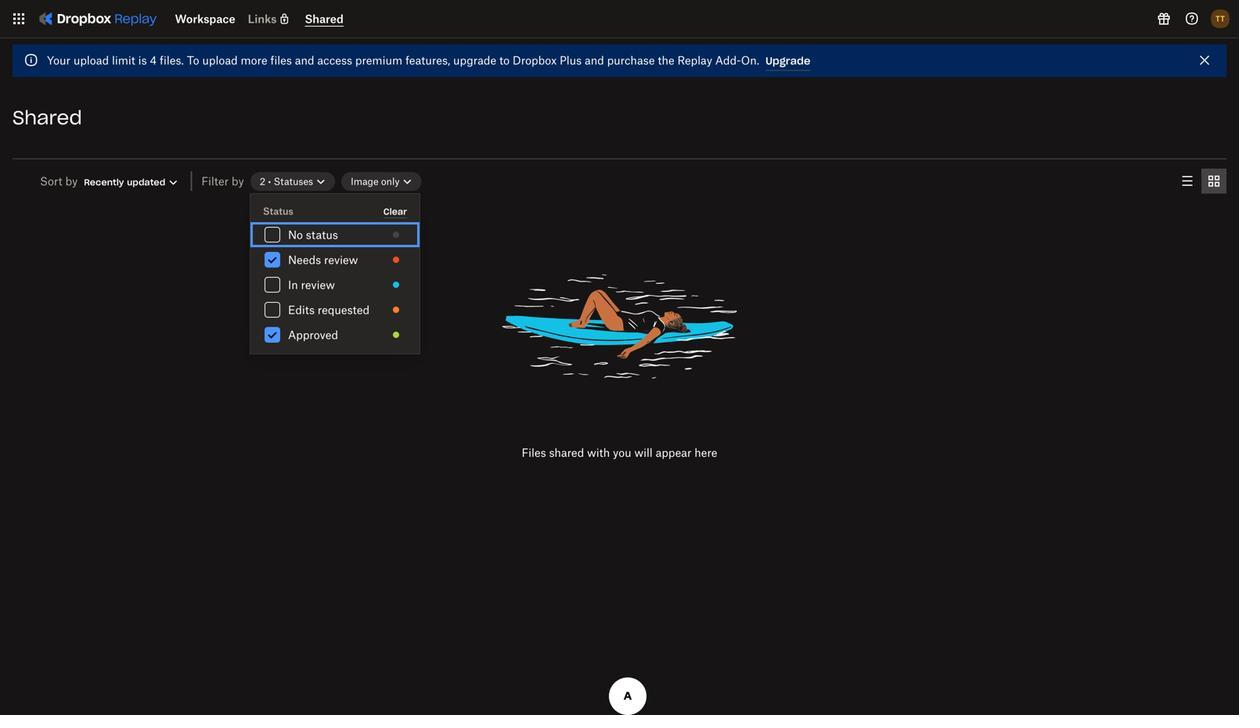 Task type: describe. For each thing, give the bounding box(es) containing it.
2 and from the left
[[585, 54, 604, 67]]

no status checkbox item
[[250, 222, 420, 247]]

limit
[[112, 54, 135, 67]]

files
[[522, 446, 546, 459]]

statuses
[[274, 176, 313, 187]]

here
[[694, 446, 717, 459]]

your
[[47, 54, 70, 67]]

status
[[306, 228, 338, 241]]

plus
[[560, 54, 582, 67]]

1 upload from the left
[[73, 54, 109, 67]]

you
[[613, 446, 631, 459]]

needs review
[[288, 253, 358, 267]]

add-
[[715, 54, 741, 67]]

approved
[[288, 328, 338, 342]]

shared
[[549, 446, 584, 459]]

filter
[[201, 175, 229, 188]]

2 upload from the left
[[202, 54, 238, 67]]

is
[[138, 54, 147, 67]]

premium
[[355, 54, 402, 67]]

needs review checkbox item
[[250, 247, 420, 272]]

no
[[288, 228, 303, 241]]

sort by
[[40, 175, 78, 188]]

by for sort by
[[65, 175, 78, 188]]

in
[[288, 278, 298, 292]]

clear
[[383, 206, 407, 217]]

workspace
[[175, 12, 235, 25]]

4
[[150, 54, 157, 67]]

tile view image
[[1205, 172, 1223, 191]]

2 • statuses
[[260, 176, 313, 187]]

1 and from the left
[[295, 54, 314, 67]]

sort
[[40, 175, 62, 188]]

by for filter by
[[232, 175, 244, 188]]

files shared with you will appear here
[[522, 446, 717, 459]]

clear button
[[383, 206, 407, 218]]

dropbox
[[513, 54, 557, 67]]

appear
[[656, 446, 692, 459]]

links
[[248, 12, 277, 25]]

2
[[260, 176, 265, 187]]

1 vertical spatial shared
[[13, 106, 82, 130]]

edits
[[288, 303, 315, 317]]



Task type: vqa. For each thing, say whether or not it's contained in the screenshot.
right and
yes



Task type: locate. For each thing, give the bounding box(es) containing it.
to
[[499, 54, 510, 67]]

•
[[268, 176, 271, 187]]

your upload limit is 4 files. to upload more files and access premium features, upgrade to dropbox plus and purchase the replay add-on.
[[47, 54, 759, 67]]

upload left limit
[[73, 54, 109, 67]]

shared up access
[[305, 12, 344, 25]]

by right filter at the left top
[[232, 175, 244, 188]]

filter by
[[201, 175, 244, 188]]

review right in
[[301, 278, 335, 292]]

menu containing no status
[[250, 194, 420, 354]]

workspace link
[[175, 12, 235, 26], [175, 12, 235, 25]]

edits requested checkbox item
[[250, 297, 420, 322]]

more
[[241, 54, 267, 67]]

0 horizontal spatial shared
[[13, 106, 82, 130]]

files.
[[160, 54, 184, 67]]

in review
[[288, 278, 335, 292]]

1 vertical spatial review
[[301, 278, 335, 292]]

replay logo - go to homepage image
[[31, 6, 162, 31]]

menu
[[250, 194, 420, 354]]

shared down the your
[[13, 106, 82, 130]]

and
[[295, 54, 314, 67], [585, 54, 604, 67]]

and right files
[[295, 54, 314, 67]]

purchase
[[607, 54, 655, 67]]

upload right to
[[202, 54, 238, 67]]

upload
[[73, 54, 109, 67], [202, 54, 238, 67]]

to
[[187, 54, 199, 67]]

review for in review
[[301, 278, 335, 292]]

2 by from the left
[[232, 175, 244, 188]]

0 vertical spatial shared
[[305, 12, 344, 25]]

in review checkbox item
[[250, 272, 420, 297]]

upgrade
[[453, 54, 496, 67]]

and right plus
[[585, 54, 604, 67]]

by
[[65, 175, 78, 188], [232, 175, 244, 188]]

replay
[[677, 54, 712, 67]]

1 horizontal spatial by
[[232, 175, 244, 188]]

0 horizontal spatial and
[[295, 54, 314, 67]]

features,
[[405, 54, 450, 67]]

approved checkbox item
[[250, 322, 420, 348]]

edits requested
[[288, 303, 370, 317]]

requested
[[318, 303, 370, 317]]

tab list
[[1175, 169, 1226, 194]]

1 by from the left
[[65, 175, 78, 188]]

needs
[[288, 253, 321, 267]]

review for needs review
[[324, 253, 358, 267]]

by right sort
[[65, 175, 78, 188]]

0 horizontal spatial upload
[[73, 54, 109, 67]]

the
[[658, 54, 674, 67]]

access
[[317, 54, 352, 67]]

no status
[[288, 228, 338, 241]]

0 vertical spatial review
[[324, 253, 358, 267]]

on.
[[741, 54, 759, 67]]

0 horizontal spatial by
[[65, 175, 78, 188]]

shared link
[[305, 12, 344, 27], [305, 12, 344, 25]]

list view image
[[1178, 172, 1197, 191]]

shared
[[305, 12, 344, 25], [13, 106, 82, 130]]

with
[[587, 446, 610, 459]]

files
[[270, 54, 292, 67]]

review down no status checkbox item
[[324, 253, 358, 267]]

1 horizontal spatial and
[[585, 54, 604, 67]]

will
[[634, 446, 653, 459]]

status
[[263, 205, 293, 217]]

your upload limit is 4 files. to upload more files and access premium features, upgrade to dropbox plus and purchase the replay add-on. alert
[[13, 45, 1226, 77]]

1 horizontal spatial shared
[[305, 12, 344, 25]]

1 horizontal spatial upload
[[202, 54, 238, 67]]

review
[[324, 253, 358, 267], [301, 278, 335, 292]]



